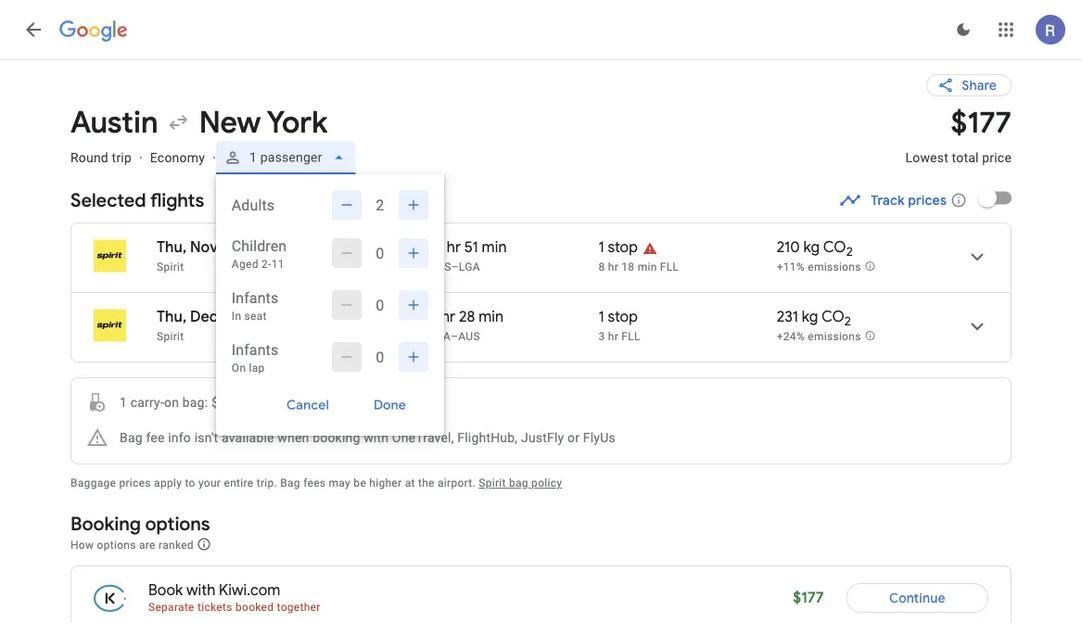 Task type: describe. For each thing, give the bounding box(es) containing it.
your
[[198, 477, 221, 490]]

to
[[185, 477, 195, 490]]

continue
[[889, 590, 945, 606]]

total duration 9 hr 28 min. element
[[429, 307, 598, 329]]

1 for 1 stop
[[598, 238, 604, 257]]

231
[[777, 307, 798, 326]]

booking
[[70, 512, 141, 535]]

0 for children aged 2-11
[[376, 244, 384, 262]]

0 horizontal spatial bag
[[120, 430, 143, 445]]

price
[[982, 150, 1012, 165]]

lowest
[[905, 150, 949, 165]]

fll for stop
[[622, 330, 640, 343]]

spirit for thu, dec 7
[[157, 330, 184, 343]]

fee
[[146, 430, 165, 445]]

track
[[871, 192, 905, 209]]

1 for 1 stop 3 hr fll
[[598, 307, 604, 326]]

booking
[[313, 430, 360, 445]]

thu, dec 7
[[157, 307, 229, 326]]

1 passenger
[[249, 150, 322, 165]]

6:18 am
[[247, 307, 301, 326]]

hr for 18
[[608, 261, 618, 274]]

book with kiwi.com separate tickets booked together
[[148, 581, 320, 614]]

stop for 1 stop 3 hr fll
[[608, 307, 638, 326]]

new york
[[199, 103, 327, 141]]

30
[[221, 238, 240, 257]]

+1
[[389, 238, 398, 249]]

number of passengers dialog
[[216, 174, 444, 436]]

selected flights
[[70, 188, 204, 212]]

austin
[[70, 103, 158, 141]]

how options are ranked
[[70, 538, 197, 551]]

– for 28
[[451, 330, 458, 343]]

bag
[[509, 477, 528, 490]]

1 for 1 passenger
[[249, 150, 257, 165]]

1 passenger button
[[216, 135, 356, 180]]

or
[[567, 430, 580, 445]]

2 vertical spatial spirit
[[479, 477, 506, 490]]

round
[[70, 150, 108, 165]]

thu, nov 30
[[157, 238, 240, 257]]

6:18
[[247, 307, 275, 326]]

trip
[[112, 150, 132, 165]]

2 for 231 kg co
[[845, 313, 851, 329]]

departing flight on thursday, november 30. leaves austin-bergstrom international airport at 6:09 pm on thursday, november 30 and arrives at laguardia airport at 9:00 am on friday, december 1. element
[[157, 238, 398, 257]]

nov
[[190, 238, 218, 257]]

min for 18
[[638, 261, 657, 274]]

Arrival time: 9:00 AM on  Friday, December 1. text field
[[330, 238, 398, 257]]

children aged 2-11
[[232, 237, 287, 271]]

in
[[232, 310, 241, 323]]

onetravel,
[[392, 430, 454, 445]]

am for 6:18
[[278, 307, 301, 326]]

9
[[429, 307, 438, 326]]

apply
[[154, 477, 182, 490]]

selected
[[70, 188, 146, 212]]

booking options
[[70, 512, 210, 535]]

lga inside 13 hr 51 min aus – lga
[[459, 261, 480, 274]]

aus inside 13 hr 51 min aus – lga
[[429, 261, 451, 274]]

booked
[[235, 601, 274, 614]]

hr for 28
[[441, 307, 455, 326]]

isn't
[[194, 430, 218, 445]]

2 for 210 kg co
[[846, 244, 853, 259]]

together
[[277, 601, 320, 614]]

infants in seat
[[232, 289, 278, 323]]

Departure time: 6:09 PM. text field
[[258, 238, 314, 257]]

3
[[598, 330, 605, 343]]

when
[[278, 430, 309, 445]]

prices for track
[[908, 192, 947, 209]]

thu, for thu, nov 30
[[157, 238, 187, 257]]

higher
[[369, 477, 402, 490]]

thu, for thu, dec 7
[[157, 307, 187, 326]]

$177 lowest total price
[[905, 103, 1012, 165]]

210
[[777, 238, 800, 257]]

flight details. departing flight on thursday, november 30. leaves austin-bergstrom international airport at 6:09 pm on thursday, november 30 and arrives at laguardia airport at 9:00 am on friday, december 1. image
[[955, 235, 1000, 279]]

lga inside 9 hr 28 min lga – aus
[[429, 330, 451, 343]]

tickets
[[198, 601, 232, 614]]

1 stop 3 hr fll
[[598, 307, 640, 343]]

flyus
[[583, 430, 616, 445]]

$177 for $177 lowest total price
[[951, 103, 1012, 141]]

return flight on thursday, december 7. leaves laguardia airport at 6:18 am on thursday, december 7 and arrives at austin-bergstrom international airport at 2:46 pm on thursday, december 7. element
[[157, 307, 373, 326]]

2-
[[261, 258, 271, 271]]

round trip
[[70, 150, 132, 165]]

$177 for $177
[[793, 588, 824, 607]]

policy
[[531, 477, 562, 490]]

2:46
[[318, 307, 347, 326]]

airport.
[[438, 477, 476, 490]]

baggage prices apply to your entire trip.  bag fees may be higher at the airport. spirit bag policy
[[70, 477, 562, 490]]

1 carry-on bag: $196
[[120, 395, 241, 410]]

1 stop
[[598, 238, 638, 257]]

flights
[[150, 188, 204, 212]]

kiwi.com
[[219, 581, 280, 600]]

info
[[168, 430, 191, 445]]

1 vertical spatial bag
[[280, 477, 300, 490]]

kg for 231
[[802, 307, 818, 326]]

passenger
[[260, 150, 322, 165]]

entire
[[224, 477, 254, 490]]

with inside book with kiwi.com separate tickets booked together
[[186, 581, 215, 600]]

new
[[199, 103, 261, 141]]

aus inside 9 hr 28 min lga – aus
[[458, 330, 480, 343]]

+24% emissions
[[777, 330, 861, 343]]

2 1 stop flight. element from the top
[[598, 307, 638, 329]]

on
[[164, 395, 179, 410]]

8
[[598, 261, 605, 274]]

emissions for 231 kg co
[[808, 330, 861, 343]]

177 US dollars text field
[[793, 588, 824, 607]]

share button
[[927, 74, 1012, 96]]



Task type: vqa. For each thing, say whether or not it's contained in the screenshot.
FlyUs
yes



Task type: locate. For each thing, give the bounding box(es) containing it.
9:00
[[330, 238, 363, 257]]

spirit for thu, nov 30
[[157, 261, 184, 274]]

fll right 3
[[622, 330, 640, 343]]

min inside 13 hr 51 min aus – lga
[[482, 238, 507, 257]]

done
[[374, 397, 406, 414]]

kg inside 210 kg co 2
[[803, 238, 820, 257]]

0 left +1 on the left of page
[[376, 244, 384, 262]]

share
[[962, 77, 997, 94]]

1 stop from the top
[[608, 238, 638, 257]]

0 vertical spatial bag
[[120, 430, 143, 445]]

learn more about booking options element
[[197, 534, 212, 555]]

min right 28
[[479, 307, 504, 326]]

2 vertical spatial 0
[[376, 348, 384, 366]]

adults
[[232, 196, 275, 214]]

lap
[[249, 362, 265, 375]]

emissions down 210 kg co 2 on the right top of the page
[[808, 260, 861, 273]]

min right 18
[[638, 261, 657, 274]]

8 hr 18 min fll
[[598, 261, 679, 274]]

am for 9:00
[[366, 238, 389, 257]]

0 for infants in seat
[[376, 296, 384, 314]]

dec
[[190, 307, 218, 326]]

0 vertical spatial fll
[[660, 261, 679, 274]]

0 horizontal spatial pm
[[292, 238, 314, 257]]

0 vertical spatial 1 stop flight. element
[[598, 238, 638, 260]]

1 infants from the top
[[232, 289, 278, 306]]

2 thu, from the top
[[157, 307, 187, 326]]

hr inside 1 stop 3 hr fll
[[608, 330, 618, 343]]

1 vertical spatial thu,
[[157, 307, 187, 326]]

bag:
[[182, 395, 208, 410]]

1 horizontal spatial lga
[[459, 261, 480, 274]]

1 for 1 carry-on bag: $196
[[120, 395, 127, 410]]

list inside main content
[[71, 223, 1011, 362]]

1 inside 'element'
[[598, 238, 604, 257]]

prices for baggage
[[119, 477, 151, 490]]

flighthub,
[[457, 430, 518, 445]]

options up ranked
[[145, 512, 210, 535]]

2 up +24% emissions
[[845, 313, 851, 329]]

1 vertical spatial emissions
[[808, 330, 861, 343]]

9 hr 28 min lga – aus
[[429, 307, 504, 343]]

1 stop flight. element up 18
[[598, 238, 638, 260]]

co for 231 kg co
[[821, 307, 845, 326]]

13 hr 51 min aus – lga
[[429, 238, 507, 274]]

231 kg co 2
[[777, 307, 851, 329]]

1 inside 1 stop 3 hr fll
[[598, 307, 604, 326]]

9:00 am +1
[[330, 238, 398, 257]]

+11%
[[777, 260, 805, 273]]

stop inside 1 stop 3 hr fll
[[608, 307, 638, 326]]

spirit
[[157, 261, 184, 274], [157, 330, 184, 343], [479, 477, 506, 490]]

fll for hr
[[660, 261, 679, 274]]

thu, left the nov
[[157, 238, 187, 257]]

separate
[[148, 601, 195, 614]]

book
[[148, 581, 183, 600]]

spirit left the bag
[[479, 477, 506, 490]]

1 0 from the top
[[376, 244, 384, 262]]

+24%
[[777, 330, 805, 343]]

prices
[[908, 192, 947, 209], [119, 477, 151, 490]]

kg
[[803, 238, 820, 257], [802, 307, 818, 326]]

are
[[139, 538, 156, 551]]

infants for infants on lap
[[232, 341, 278, 358]]

– for 51
[[451, 261, 459, 274]]

hr right 8
[[608, 261, 618, 274]]

co for 210 kg co
[[823, 238, 846, 257]]

cancel
[[286, 397, 329, 414]]

 image
[[212, 150, 216, 165]]

at
[[405, 477, 415, 490]]

kg inside 231 kg co 2
[[802, 307, 818, 326]]

1 vertical spatial prices
[[119, 477, 151, 490]]

1 down new york
[[249, 150, 257, 165]]

2 inside 210 kg co 2
[[846, 244, 853, 259]]

main content containing austin
[[70, 59, 1012, 623]]

hr inside 9 hr 28 min lga – aus
[[441, 307, 455, 326]]

0 vertical spatial aus
[[429, 261, 451, 274]]

None text field
[[905, 103, 1012, 182]]

bag fee info isn't available when booking with onetravel, flighthub, justfly or flyus
[[120, 430, 616, 445]]

1 vertical spatial 2
[[846, 244, 853, 259]]

2 up arrival time: 9:00 am on  friday, december 1. text field
[[376, 196, 384, 214]]

pm right 2:46
[[351, 307, 373, 326]]

infants up lap
[[232, 341, 278, 358]]

infants for infants in seat
[[232, 289, 278, 306]]

11
[[271, 258, 284, 271]]

0 vertical spatial emissions
[[808, 260, 861, 273]]

with down done button
[[364, 430, 389, 445]]

2 inside number of passengers dialog
[[376, 196, 384, 214]]

– inside 13 hr 51 min aus – lga
[[451, 261, 459, 274]]

hr right 9
[[441, 307, 455, 326]]

min inside layover (1 of 1) is a 8 hr 18 min overnight layover at fort lauderdale-hollywood international airport in fort lauderdale. 'element'
[[638, 261, 657, 274]]

stop down 18
[[608, 307, 638, 326]]

18
[[622, 261, 635, 274]]

1 stop flight. element up 3
[[598, 307, 638, 329]]

fll inside layover (1 of 1) is a 8 hr 18 min overnight layover at fort lauderdale-hollywood international airport in fort lauderdale. 'element'
[[660, 261, 679, 274]]

0 for infants on lap
[[376, 348, 384, 366]]

+11% emissions
[[777, 260, 861, 273]]

kg for 210
[[803, 238, 820, 257]]

2
[[376, 196, 384, 214], [846, 244, 853, 259], [845, 313, 851, 329]]

2 vertical spatial 2
[[845, 313, 851, 329]]

1 emissions from the top
[[808, 260, 861, 273]]

hr inside 13 hr 51 min aus – lga
[[447, 238, 461, 257]]

learn more about tracked prices image
[[950, 192, 967, 209]]

stop up 18
[[608, 238, 638, 257]]

track prices
[[871, 192, 947, 209]]

1 vertical spatial 0
[[376, 296, 384, 314]]

1 horizontal spatial with
[[364, 430, 389, 445]]

main content
[[70, 59, 1012, 623]]

options for how
[[97, 538, 136, 551]]

layover (1 of 1) is a 3 hr layover at fort lauderdale-hollywood international airport in fort lauderdale. element
[[598, 329, 768, 344]]

emissions down 231 kg co 2
[[808, 330, 861, 343]]

am right 9:00
[[366, 238, 389, 257]]

1 vertical spatial with
[[186, 581, 215, 600]]

be
[[354, 477, 366, 490]]

Arrival time: 2:46 PM. text field
[[318, 307, 373, 326]]

2 emissions from the top
[[808, 330, 861, 343]]

spirit bag policy link
[[479, 477, 562, 490]]

0 vertical spatial pm
[[292, 238, 314, 257]]

kg up +24% emissions
[[802, 307, 818, 326]]

co inside 231 kg co 2
[[821, 307, 845, 326]]

1 vertical spatial spirit
[[157, 330, 184, 343]]

co up +24% emissions
[[821, 307, 845, 326]]

1 horizontal spatial pm
[[351, 307, 373, 326]]

thu, left the "dec"
[[157, 307, 187, 326]]

prices left apply
[[119, 477, 151, 490]]

carry-
[[130, 395, 164, 410]]

1 vertical spatial options
[[97, 538, 136, 551]]

– inside 9 hr 28 min lga – aus
[[451, 330, 458, 343]]

aged
[[232, 258, 258, 271]]

1 – from the top
[[451, 261, 459, 274]]

0 vertical spatial thu,
[[157, 238, 187, 257]]

0 horizontal spatial am
[[278, 307, 301, 326]]

1 up 8
[[598, 238, 604, 257]]

1 horizontal spatial fll
[[660, 261, 679, 274]]

emissions
[[808, 260, 861, 273], [808, 330, 861, 343]]

2 inside 231 kg co 2
[[845, 313, 851, 329]]

1 vertical spatial 1 stop flight. element
[[598, 307, 638, 329]]

pm right 6:09
[[292, 238, 314, 257]]

1 horizontal spatial am
[[366, 238, 389, 257]]

am
[[366, 238, 389, 257], [278, 307, 301, 326]]

1 thu, from the top
[[157, 238, 187, 257]]

1 carry-on bag costs 196 us dollars element
[[86, 391, 241, 414]]

options down the booking
[[97, 538, 136, 551]]

 image
[[139, 150, 143, 165]]

min for 51
[[482, 238, 507, 257]]

aus down 28
[[458, 330, 480, 343]]

0 vertical spatial min
[[482, 238, 507, 257]]

min for 28
[[479, 307, 504, 326]]

min inside 9 hr 28 min lga – aus
[[479, 307, 504, 326]]

6:09 pm
[[258, 238, 314, 257]]

fll right 18
[[660, 261, 679, 274]]

co up +11% emissions
[[823, 238, 846, 257]]

0 vertical spatial lga
[[459, 261, 480, 274]]

hr right 3
[[608, 330, 618, 343]]

total duration 13 hr 51 min. element
[[429, 238, 598, 260]]

0 vertical spatial 2
[[376, 196, 384, 214]]

1 stop flight. element
[[598, 238, 638, 260], [598, 307, 638, 329]]

2 up +11% emissions
[[846, 244, 853, 259]]

0 horizontal spatial aus
[[429, 261, 451, 274]]

1 horizontal spatial prices
[[908, 192, 947, 209]]

6:09
[[258, 238, 289, 257]]

2 0 from the top
[[376, 296, 384, 314]]

hr for 51
[[447, 238, 461, 257]]

none text field containing $177
[[905, 103, 1012, 182]]

0 vertical spatial 0
[[376, 244, 384, 262]]

1 vertical spatial kg
[[802, 307, 818, 326]]

0 horizontal spatial fll
[[622, 330, 640, 343]]

done button
[[351, 390, 428, 420]]

stop for 1 stop
[[608, 238, 638, 257]]

hr right 13
[[447, 238, 461, 257]]

am right 6:18
[[278, 307, 301, 326]]

1 vertical spatial lga
[[429, 330, 451, 343]]

7
[[221, 307, 229, 326]]

1 vertical spatial am
[[278, 307, 301, 326]]

1 vertical spatial fll
[[622, 330, 640, 343]]

co
[[823, 238, 846, 257], [821, 307, 845, 326]]

1 horizontal spatial options
[[145, 512, 210, 535]]

min right the 51
[[482, 238, 507, 257]]

infants up seat
[[232, 289, 278, 306]]

aus down 13
[[429, 261, 451, 274]]

0 vertical spatial –
[[451, 261, 459, 274]]

0 vertical spatial co
[[823, 238, 846, 257]]

1 vertical spatial stop
[[608, 307, 638, 326]]

hr
[[447, 238, 461, 257], [608, 261, 618, 274], [441, 307, 455, 326], [608, 330, 618, 343]]

0 up done
[[376, 348, 384, 366]]

may
[[329, 477, 351, 490]]

co inside 210 kg co 2
[[823, 238, 846, 257]]

0 vertical spatial $177
[[951, 103, 1012, 141]]

2 – from the top
[[451, 330, 458, 343]]

2:46 pm
[[318, 307, 373, 326]]

1 vertical spatial –
[[451, 330, 458, 343]]

1 vertical spatial co
[[821, 307, 845, 326]]

spirit down thu, dec 7
[[157, 330, 184, 343]]

kg up +11% emissions
[[803, 238, 820, 257]]

Austin to New York and back text field
[[70, 103, 883, 141]]

infants on lap
[[232, 341, 278, 375]]

3 0 from the top
[[376, 348, 384, 366]]

trip.
[[257, 477, 277, 490]]

177 us dollars element
[[951, 103, 1012, 141]]

0 vertical spatial options
[[145, 512, 210, 535]]

1 horizontal spatial bag
[[280, 477, 300, 490]]

1 vertical spatial $177
[[793, 588, 824, 607]]

infants
[[232, 289, 278, 306], [232, 341, 278, 358]]

1 vertical spatial infants
[[232, 341, 278, 358]]

available
[[222, 430, 274, 445]]

2 vertical spatial min
[[479, 307, 504, 326]]

Departure time: 6:18 AM. text field
[[247, 307, 301, 326]]

0 right 2:46 pm
[[376, 296, 384, 314]]

0 vertical spatial kg
[[803, 238, 820, 257]]

fll inside 1 stop 3 hr fll
[[622, 330, 640, 343]]

flight details. return flight on thursday, december 7. leaves laguardia airport at 6:18 am on thursday, december 7 and arrives at austin-bergstrom international airport at 2:46 pm on thursday, december 7. image
[[955, 304, 1000, 349]]

0 horizontal spatial $177
[[793, 588, 824, 607]]

spirit down "thu, nov 30"
[[157, 261, 184, 274]]

york
[[267, 103, 327, 141]]

prices left learn more about tracked prices "icon"
[[908, 192, 947, 209]]

$177 inside $177 lowest total price
[[951, 103, 1012, 141]]

2 infants from the top
[[232, 341, 278, 358]]

1 horizontal spatial $177
[[951, 103, 1012, 141]]

1
[[249, 150, 257, 165], [598, 238, 604, 257], [598, 307, 604, 326], [120, 395, 127, 410]]

–
[[451, 261, 459, 274], [451, 330, 458, 343]]

bag left fee
[[120, 430, 143, 445]]

bag right trip.
[[280, 477, 300, 490]]

emissions for 210 kg co
[[808, 260, 861, 273]]

0 vertical spatial infants
[[232, 289, 278, 306]]

210 kg co 2
[[777, 238, 853, 259]]

list containing thu, nov 30
[[71, 223, 1011, 362]]

2 stop from the top
[[608, 307, 638, 326]]

cancel button
[[264, 390, 351, 420]]

layover (1 of 1) is a 8 hr 18 min overnight layover at fort lauderdale-hollywood international airport in fort lauderdale. element
[[598, 260, 768, 274]]

0 vertical spatial with
[[364, 430, 389, 445]]

pm for 2:46 pm
[[351, 307, 373, 326]]

1 horizontal spatial aus
[[458, 330, 480, 343]]

change appearance image
[[941, 7, 986, 52]]

thu,
[[157, 238, 187, 257], [157, 307, 187, 326]]

1 1 stop flight. element from the top
[[598, 238, 638, 260]]

total
[[952, 150, 979, 165]]

0 vertical spatial am
[[366, 238, 389, 257]]

1 left carry-
[[120, 395, 127, 410]]

lga down 9
[[429, 330, 451, 343]]

ranked
[[159, 538, 194, 551]]

go back image
[[22, 19, 45, 41]]

13
[[429, 238, 443, 257]]

0 horizontal spatial options
[[97, 538, 136, 551]]

options
[[145, 512, 210, 535], [97, 538, 136, 551]]

justfly
[[521, 430, 564, 445]]

0 horizontal spatial lga
[[429, 330, 451, 343]]

hr inside 'element'
[[608, 261, 618, 274]]

loading results progress bar
[[0, 59, 1082, 63]]

pm for 6:09 pm
[[292, 238, 314, 257]]

0 horizontal spatial with
[[186, 581, 215, 600]]

options for booking
[[145, 512, 210, 535]]

0 vertical spatial stop
[[608, 238, 638, 257]]

$196
[[211, 395, 241, 410]]

learn more about booking options image
[[197, 537, 212, 552]]

0 horizontal spatial prices
[[119, 477, 151, 490]]

1 vertical spatial pm
[[351, 307, 373, 326]]

with up tickets
[[186, 581, 215, 600]]

1 vertical spatial min
[[638, 261, 657, 274]]

1 vertical spatial aus
[[458, 330, 480, 343]]

0 vertical spatial prices
[[908, 192, 947, 209]]

baggage
[[70, 477, 116, 490]]

min
[[482, 238, 507, 257], [638, 261, 657, 274], [479, 307, 504, 326]]

1 inside popup button
[[249, 150, 257, 165]]

1 up 3
[[598, 307, 604, 326]]

51
[[464, 238, 478, 257]]

list
[[71, 223, 1011, 362]]

0 vertical spatial spirit
[[157, 261, 184, 274]]

28
[[459, 307, 475, 326]]

lga down the 51
[[459, 261, 480, 274]]



